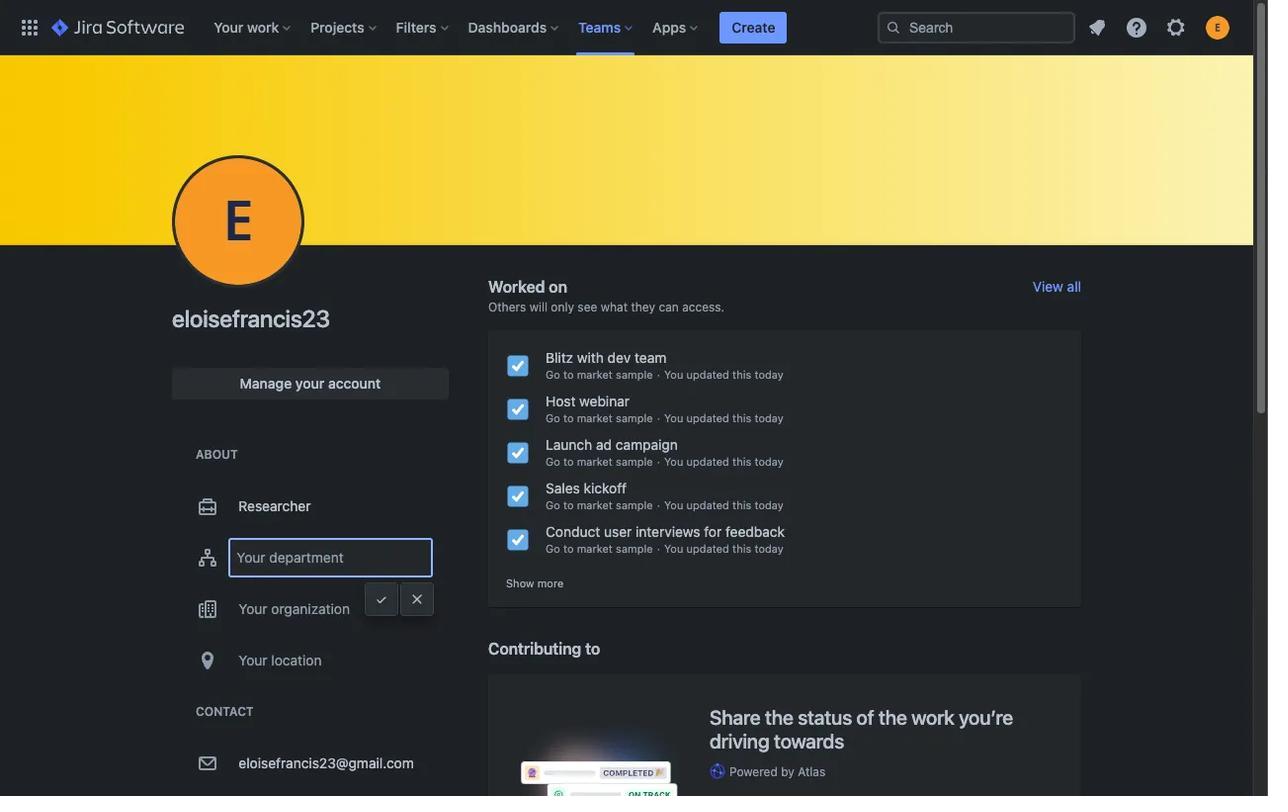 Task type: locate. For each thing, give the bounding box(es) containing it.
all
[[1068, 278, 1082, 295]]

kickoff
[[584, 480, 627, 496]]

sample for ad
[[616, 455, 653, 468]]

1 sample from the top
[[616, 368, 653, 381]]

5 go to market sample from the top
[[546, 542, 653, 555]]

5 you updated this today from the top
[[665, 542, 784, 555]]

to for conduct
[[564, 542, 574, 555]]

2 market from the top
[[577, 411, 613, 424]]

you up 'campaign'
[[665, 411, 684, 424]]

1 this from the top
[[733, 368, 752, 381]]

account
[[328, 375, 381, 392]]

contributing to
[[489, 640, 600, 657]]

this for dev
[[733, 368, 752, 381]]

to down conduct
[[564, 542, 574, 555]]

to for sales
[[564, 498, 574, 511]]

apps button
[[647, 11, 706, 43]]

feedback
[[726, 523, 785, 540]]

0 vertical spatial work
[[247, 18, 279, 35]]

5 updated from the top
[[687, 542, 730, 555]]

sample
[[616, 368, 653, 381], [616, 411, 653, 424], [616, 455, 653, 468], [616, 498, 653, 511], [616, 542, 653, 555]]

to for blitz
[[564, 368, 574, 381]]

user
[[604, 523, 632, 540]]

1 updated from the top
[[687, 368, 730, 381]]

5 sample from the top
[[616, 542, 653, 555]]

today for dev
[[755, 368, 784, 381]]

work left projects
[[247, 18, 279, 35]]

2 this from the top
[[733, 411, 752, 424]]

4 sample from the top
[[616, 498, 653, 511]]

5 you from the top
[[665, 542, 684, 555]]

sample for kickoff
[[616, 498, 653, 511]]

show more
[[506, 577, 564, 589]]

you updated this today
[[665, 368, 784, 381], [665, 411, 784, 424], [665, 455, 784, 468], [665, 498, 784, 511], [665, 542, 784, 555]]

today
[[755, 368, 784, 381], [755, 411, 784, 424], [755, 455, 784, 468], [755, 498, 784, 511], [755, 542, 784, 555]]

go down blitz
[[546, 368, 561, 381]]

confirm image
[[374, 591, 390, 607]]

3 go to market sample from the top
[[546, 455, 653, 468]]

you for campaign
[[665, 455, 684, 468]]

market for webinar
[[577, 411, 613, 424]]

updated
[[687, 368, 730, 381], [687, 411, 730, 424], [687, 455, 730, 468], [687, 498, 730, 511], [687, 542, 730, 555]]

3 updated from the top
[[687, 455, 730, 468]]

2 updated from the top
[[687, 411, 730, 424]]

sample down dev
[[616, 368, 653, 381]]

create
[[732, 18, 776, 35]]

your
[[214, 18, 244, 35], [239, 600, 268, 617], [239, 652, 268, 668]]

go to market sample down the blitz with dev team
[[546, 368, 653, 381]]

dev
[[608, 349, 631, 366]]

5 market from the top
[[577, 542, 613, 555]]

to for host
[[564, 411, 574, 424]]

market for with
[[577, 368, 613, 381]]

your location
[[239, 652, 322, 668]]

1 vertical spatial your
[[239, 600, 268, 617]]

3 you updated this today from the top
[[665, 455, 784, 468]]

banner
[[0, 0, 1254, 55]]

apps
[[653, 18, 687, 35]]

by
[[781, 764, 795, 779]]

1 horizontal spatial work
[[912, 706, 955, 729]]

powered
[[730, 764, 778, 779]]

sample up user
[[616, 498, 653, 511]]

3 go from the top
[[546, 455, 561, 468]]

primary element
[[12, 0, 878, 55]]

market down "ad" at the left of page
[[577, 455, 613, 468]]

to down blitz
[[564, 368, 574, 381]]

you for interviews
[[665, 542, 684, 555]]

2 vertical spatial your
[[239, 652, 268, 668]]

your inside dropdown button
[[214, 18, 244, 35]]

go to market sample down webinar
[[546, 411, 653, 424]]

1 market from the top
[[577, 368, 613, 381]]

others
[[489, 300, 526, 314]]

go to market sample for with
[[546, 368, 653, 381]]

sample up 'campaign'
[[616, 411, 653, 424]]

3 you from the top
[[665, 455, 684, 468]]

5 today from the top
[[755, 542, 784, 555]]

projects button
[[305, 11, 384, 43]]

3 this from the top
[[733, 455, 752, 468]]

go to market sample down user
[[546, 542, 653, 555]]

go down sales
[[546, 498, 561, 511]]

you down 'campaign'
[[665, 455, 684, 468]]

only
[[551, 300, 575, 314]]

can
[[659, 300, 679, 314]]

you updated this today for interviews
[[665, 542, 784, 555]]

driving
[[710, 730, 770, 752]]

1 you from the top
[[665, 368, 684, 381]]

2 go from the top
[[546, 411, 561, 424]]

go for sales kickoff
[[546, 498, 561, 511]]

your for your organization
[[239, 600, 268, 617]]

3 sample from the top
[[616, 455, 653, 468]]

create button
[[720, 11, 788, 43]]

notifications image
[[1086, 15, 1110, 39]]

share the status of the work you're driving towards
[[710, 706, 1014, 752]]

this
[[733, 368, 752, 381], [733, 411, 752, 424], [733, 455, 752, 468], [733, 498, 752, 511], [733, 542, 752, 555]]

towards
[[774, 730, 845, 752]]

view
[[1033, 278, 1064, 295]]

sample down 'campaign'
[[616, 455, 653, 468]]

1 vertical spatial work
[[912, 706, 955, 729]]

the
[[765, 706, 794, 729], [879, 706, 907, 729]]

market
[[577, 368, 613, 381], [577, 411, 613, 424], [577, 455, 613, 468], [577, 498, 613, 511], [577, 542, 613, 555]]

updated for campaign
[[687, 455, 730, 468]]

go to market sample down "ad" at the left of page
[[546, 455, 653, 468]]

you up the interviews
[[665, 498, 684, 511]]

dashboards button
[[462, 11, 567, 43]]

0 horizontal spatial work
[[247, 18, 279, 35]]

teams button
[[573, 11, 641, 43]]

go to market sample for kickoff
[[546, 498, 653, 511]]

to down the host
[[564, 411, 574, 424]]

work left 'you're'
[[912, 706, 955, 729]]

sample for user
[[616, 542, 653, 555]]

to
[[564, 368, 574, 381], [564, 411, 574, 424], [564, 455, 574, 468], [564, 498, 574, 511], [564, 542, 574, 555], [585, 640, 600, 657]]

webinar
[[580, 393, 630, 409]]

you updated this today for dev
[[665, 368, 784, 381]]

worked on
[[489, 278, 568, 296]]

this for interviews
[[733, 542, 752, 555]]

banner containing your work
[[0, 0, 1254, 55]]

you
[[665, 368, 684, 381], [665, 411, 684, 424], [665, 455, 684, 468], [665, 498, 684, 511], [665, 542, 684, 555]]

4 go from the top
[[546, 498, 561, 511]]

show
[[506, 577, 535, 589]]

market down host webinar
[[577, 411, 613, 424]]

sample down user
[[616, 542, 653, 555]]

contributing
[[489, 640, 582, 657]]

your work
[[214, 18, 279, 35]]

1 you updated this today from the top
[[665, 368, 784, 381]]

see
[[578, 300, 598, 314]]

4 this from the top
[[733, 498, 752, 511]]

settings image
[[1165, 15, 1189, 39]]

go to market sample
[[546, 368, 653, 381], [546, 411, 653, 424], [546, 455, 653, 468], [546, 498, 653, 511], [546, 542, 653, 555]]

go
[[546, 368, 561, 381], [546, 411, 561, 424], [546, 455, 561, 468], [546, 498, 561, 511], [546, 542, 561, 555]]

show more link
[[506, 576, 564, 591]]

4 updated from the top
[[687, 498, 730, 511]]

launch ad campaign
[[546, 436, 678, 453]]

more
[[538, 577, 564, 589]]

dashboards
[[468, 18, 547, 35]]

1 go to market sample from the top
[[546, 368, 653, 381]]

atlas image
[[710, 764, 726, 780]]

1 horizontal spatial the
[[879, 706, 907, 729]]

3 market from the top
[[577, 455, 613, 468]]

to for launch
[[564, 455, 574, 468]]

the right 'of'
[[879, 706, 907, 729]]

2 sample from the top
[[616, 411, 653, 424]]

go to market sample down kickoff
[[546, 498, 653, 511]]

jira software image
[[51, 15, 184, 39], [51, 15, 184, 39]]

1 today from the top
[[755, 368, 784, 381]]

go down conduct
[[546, 542, 561, 555]]

conduct user interviews for feedback
[[546, 523, 785, 540]]

sales
[[546, 480, 580, 496]]

5 go from the top
[[546, 542, 561, 555]]

updated for dev
[[687, 368, 730, 381]]

to down 'launch'
[[564, 455, 574, 468]]

1 go from the top
[[546, 368, 561, 381]]

4 go to market sample from the top
[[546, 498, 653, 511]]

2 go to market sample from the top
[[546, 411, 653, 424]]

filters button
[[390, 11, 456, 43]]

market down conduct
[[577, 542, 613, 555]]

go to market sample for ad
[[546, 455, 653, 468]]

go down 'launch'
[[546, 455, 561, 468]]

3 today from the top
[[755, 455, 784, 468]]

you down "team"
[[665, 368, 684, 381]]

you're
[[959, 706, 1014, 729]]

0 vertical spatial your
[[214, 18, 244, 35]]

go down the host
[[546, 411, 561, 424]]

view all link
[[1033, 278, 1082, 295]]

work
[[247, 18, 279, 35], [912, 706, 955, 729]]

projects
[[311, 18, 365, 35]]

market down the with
[[577, 368, 613, 381]]

you down the interviews
[[665, 542, 684, 555]]

4 you updated this today from the top
[[665, 498, 784, 511]]

the up towards
[[765, 706, 794, 729]]

4 market from the top
[[577, 498, 613, 511]]

to down sales
[[564, 498, 574, 511]]

go to market sample for user
[[546, 542, 653, 555]]

5 this from the top
[[733, 542, 752, 555]]

eloisefrancis23@gmail.com
[[239, 755, 414, 771]]

0 horizontal spatial the
[[765, 706, 794, 729]]

team
[[635, 349, 667, 366]]

market down sales kickoff
[[577, 498, 613, 511]]

campaign
[[616, 436, 678, 453]]



Task type: describe. For each thing, give the bounding box(es) containing it.
host webinar
[[546, 393, 630, 409]]

interviews
[[636, 523, 701, 540]]

Search field
[[878, 11, 1076, 43]]

market for kickoff
[[577, 498, 613, 511]]

on
[[549, 278, 568, 296]]

what
[[601, 300, 628, 314]]

sample for with
[[616, 368, 653, 381]]

to right contributing
[[585, 640, 600, 657]]

help image
[[1125, 15, 1149, 39]]

2 you updated this today from the top
[[665, 411, 784, 424]]

you updated this today for campaign
[[665, 455, 784, 468]]

launch
[[546, 436, 593, 453]]

blitz with dev team
[[546, 349, 667, 366]]

of
[[857, 706, 875, 729]]

your for your location
[[239, 652, 268, 668]]

you for dev
[[665, 368, 684, 381]]

manage your account
[[240, 375, 381, 392]]

about
[[196, 447, 238, 462]]

teams
[[579, 18, 621, 35]]

with
[[577, 349, 604, 366]]

access.
[[683, 300, 725, 314]]

work inside dropdown button
[[247, 18, 279, 35]]

host
[[546, 393, 576, 409]]

this for campaign
[[733, 455, 752, 468]]

your profile and settings image
[[1206, 15, 1230, 39]]

powered by atlas link
[[710, 763, 1050, 780]]

2 you from the top
[[665, 411, 684, 424]]

sales kickoff
[[546, 480, 627, 496]]

filters
[[396, 18, 437, 35]]

profile image actions image
[[226, 210, 250, 233]]

organization
[[271, 600, 350, 617]]

go for conduct user interviews for feedback
[[546, 542, 561, 555]]

updated for interviews
[[687, 542, 730, 555]]

blitz
[[546, 349, 574, 366]]

your work button
[[208, 11, 299, 43]]

will
[[530, 300, 548, 314]]

they
[[631, 300, 656, 314]]

manage
[[240, 375, 292, 392]]

go for launch ad campaign
[[546, 455, 561, 468]]

ad
[[596, 436, 612, 453]]

share
[[710, 706, 761, 729]]

status
[[798, 706, 852, 729]]

your for your work
[[214, 18, 244, 35]]

sample for webinar
[[616, 411, 653, 424]]

today for interviews
[[755, 542, 784, 555]]

others will only see what they can access.
[[489, 300, 725, 314]]

1 the from the left
[[765, 706, 794, 729]]

today for campaign
[[755, 455, 784, 468]]

cancel image
[[409, 591, 425, 607]]

eloisefrancis23
[[172, 305, 330, 332]]

contact
[[196, 704, 254, 719]]

4 you from the top
[[665, 498, 684, 511]]

market for ad
[[577, 455, 613, 468]]

your
[[296, 375, 325, 392]]

2 today from the top
[[755, 411, 784, 424]]

view all
[[1033, 278, 1082, 295]]

your organization
[[239, 600, 350, 617]]

appswitcher icon image
[[18, 15, 42, 39]]

go for blitz with dev team
[[546, 368, 561, 381]]

worked
[[489, 278, 545, 296]]

search image
[[886, 19, 902, 35]]

manage your account link
[[172, 368, 449, 400]]

go to market sample for webinar
[[546, 411, 653, 424]]

location
[[271, 652, 322, 668]]

powered by atlas
[[730, 764, 826, 779]]

atlas
[[798, 764, 826, 779]]

market for user
[[577, 542, 613, 555]]

for
[[704, 523, 722, 540]]

2 the from the left
[[879, 706, 907, 729]]

4 today from the top
[[755, 498, 784, 511]]

Your department field
[[231, 540, 431, 576]]

go for host webinar
[[546, 411, 561, 424]]

conduct
[[546, 523, 600, 540]]

researcher
[[239, 497, 311, 514]]

work inside share the status of the work you're driving towards
[[912, 706, 955, 729]]



Task type: vqa. For each thing, say whether or not it's contained in the screenshot.
MENU BAR
no



